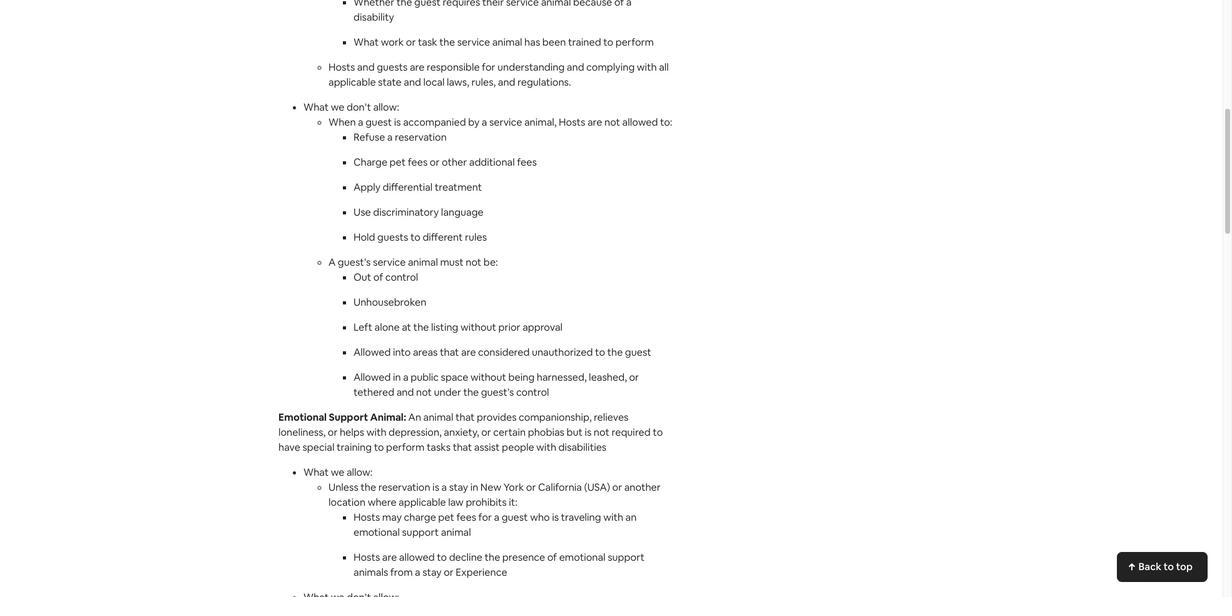 Task type: locate. For each thing, give the bounding box(es) containing it.
the inside allowed in a public space without being harnessed, leashed, or tethered and not under the guest's control
[[464, 386, 479, 399]]

0 vertical spatial we
[[331, 101, 345, 114]]

perform up complying
[[616, 36, 654, 49]]

1 vertical spatial support
[[608, 552, 645, 565]]

animal right an
[[424, 411, 454, 424]]

2 we from the top
[[331, 466, 345, 480]]

guest left requires
[[414, 0, 441, 9]]

0 vertical spatial reservation
[[395, 131, 447, 144]]

for inside hosts and guests are responsible for understanding and complying with all applicable state and local laws, rules, and regulations.
[[482, 61, 495, 74]]

guests inside hosts and guests are responsible for understanding and complying with all applicable state and local laws, rules, and regulations.
[[377, 61, 408, 74]]

0 horizontal spatial support
[[402, 526, 439, 540]]

when
[[329, 116, 356, 129]]

animal:
[[370, 411, 406, 424]]

charge pet fees or other additional fees
[[354, 156, 537, 169]]

reservation inside unless the reservation is a stay in new york or california (usa) or another location where applicable law prohibits it:
[[379, 481, 430, 495]]

or right (usa)
[[613, 481, 622, 495]]

perform down 'depression,'
[[386, 441, 425, 454]]

not down public
[[416, 386, 432, 399]]

support down charge
[[402, 526, 439, 540]]

what we don't allow:
[[304, 101, 399, 114]]

hosts down where
[[354, 511, 380, 525]]

fees right additional
[[517, 156, 537, 169]]

with inside hosts may charge pet fees for a guest who is traveling with an emotional support animal
[[604, 511, 624, 525]]

animal inside an animal that provides companionship, relieves loneliness, or helps with depression, anxiety, or certain phobias but is not required to have special training to perform tasks that assist people with disabilities
[[424, 411, 454, 424]]

reservation
[[395, 131, 447, 144], [379, 481, 430, 495]]

hosts up what we don't allow:
[[329, 61, 355, 74]]

don't
[[347, 101, 371, 114]]

0 horizontal spatial of
[[374, 271, 383, 284]]

1 vertical spatial allowed
[[399, 552, 435, 565]]

1 horizontal spatial applicable
[[399, 496, 446, 510]]

fees up apply differential treatment
[[408, 156, 428, 169]]

to right training
[[374, 441, 384, 454]]

1 horizontal spatial allowed
[[623, 116, 658, 129]]

1 horizontal spatial in
[[471, 481, 479, 495]]

applicable up charge
[[399, 496, 446, 510]]

who
[[530, 511, 550, 525]]

allowed into areas that are considered unauthorized to the guest
[[354, 346, 652, 359]]

animal up decline
[[441, 526, 471, 540]]

allowed up tethered
[[354, 371, 391, 384]]

0 vertical spatial applicable
[[329, 76, 376, 89]]

emotional down may
[[354, 526, 400, 540]]

discriminatory
[[373, 206, 439, 219]]

allowed inside the hosts are allowed to decline the presence of emotional support animals from a stay or experience
[[399, 552, 435, 565]]

and right the rules,
[[498, 76, 516, 89]]

are inside hosts and guests are responsible for understanding and complying with all applicable state and local laws, rules, and regulations.
[[410, 61, 425, 74]]

1 horizontal spatial of
[[548, 552, 557, 565]]

charge
[[404, 511, 436, 525]]

0 horizontal spatial pet
[[390, 156, 406, 169]]

in inside allowed in a public space without being harnessed, leashed, or tethered and not under the guest's control
[[393, 371, 401, 384]]

1 vertical spatial without
[[471, 371, 506, 384]]

stay up law
[[449, 481, 468, 495]]

0 horizontal spatial allow:
[[347, 466, 373, 480]]

that right areas
[[440, 346, 459, 359]]

0 vertical spatial allowed
[[354, 346, 391, 359]]

stay inside the hosts are allowed to decline the presence of emotional support animals from a stay or experience
[[423, 567, 442, 580]]

special
[[303, 441, 335, 454]]

and
[[357, 61, 375, 74], [567, 61, 584, 74], [404, 76, 421, 89], [498, 76, 516, 89], [397, 386, 414, 399]]

allowed inside allowed in a public space without being harnessed, leashed, or tethered and not under the guest's control
[[354, 371, 391, 384]]

what for what we don't allow:
[[304, 101, 329, 114]]

0 vertical spatial for
[[482, 61, 495, 74]]

a inside the hosts are allowed to decline the presence of emotional support animals from a stay or experience
[[415, 567, 421, 580]]

perform
[[616, 36, 654, 49], [386, 441, 425, 454]]

when a guest is accompanied by a service animal, hosts are not allowed to:
[[329, 116, 673, 129]]

prohibits
[[466, 496, 507, 510]]

1 vertical spatial allowed
[[354, 371, 391, 384]]

a right the from
[[415, 567, 421, 580]]

what work or task the service animal has been trained to perform
[[354, 36, 654, 49]]

1 horizontal spatial allow:
[[373, 101, 399, 114]]

to inside the hosts are allowed to decline the presence of emotional support animals from a stay or experience
[[437, 552, 447, 565]]

guest up refuse
[[366, 116, 392, 129]]

a inside unless the reservation is a stay in new york or california (usa) or another location where applicable law prohibits it:
[[442, 481, 447, 495]]

laws,
[[447, 76, 469, 89]]

in
[[393, 371, 401, 384], [471, 481, 479, 495]]

must
[[440, 256, 464, 269]]

1 vertical spatial emotional
[[559, 552, 606, 565]]

hold guests to different rules
[[354, 231, 487, 244]]

a inside whether the guest requires their service animal because of a disability
[[626, 0, 632, 9]]

and down public
[[397, 386, 414, 399]]

to left top
[[1164, 561, 1174, 574]]

back
[[1139, 561, 1162, 574]]

service right 'by'
[[490, 116, 522, 129]]

1 vertical spatial what
[[304, 101, 329, 114]]

of right presence
[[548, 552, 557, 565]]

the up experience
[[485, 552, 500, 565]]

tethered
[[354, 386, 395, 399]]

to right trained
[[604, 36, 614, 49]]

been
[[543, 36, 566, 49]]

reservation down accompanied
[[395, 131, 447, 144]]

certain
[[494, 426, 526, 439]]

new
[[481, 481, 502, 495]]

2 vertical spatial that
[[453, 441, 472, 454]]

of right out
[[374, 271, 383, 284]]

1 vertical spatial reservation
[[379, 481, 430, 495]]

the up where
[[361, 481, 376, 495]]

hosts inside hosts and guests are responsible for understanding and complying with all applicable state and local laws, rules, and regulations.
[[329, 61, 355, 74]]

to left decline
[[437, 552, 447, 565]]

or left task
[[406, 36, 416, 49]]

guest down it:
[[502, 511, 528, 525]]

depression,
[[389, 426, 442, 439]]

1 horizontal spatial pet
[[438, 511, 454, 525]]

what for what we allow:
[[304, 466, 329, 480]]

without inside allowed in a public space without being harnessed, leashed, or tethered and not under the guest's control
[[471, 371, 506, 384]]

use discriminatory language
[[354, 206, 484, 219]]

because
[[573, 0, 612, 9]]

hosts inside the hosts are allowed to decline the presence of emotional support animals from a stay or experience
[[354, 552, 380, 565]]

allowed
[[623, 116, 658, 129], [399, 552, 435, 565]]

1 vertical spatial control
[[516, 386, 549, 399]]

stay inside unless the reservation is a stay in new york or california (usa) or another location where applicable law prohibits it:
[[449, 481, 468, 495]]

for for fees
[[479, 511, 492, 525]]

what down disability
[[354, 36, 379, 49]]

1 horizontal spatial stay
[[449, 481, 468, 495]]

for down prohibits on the bottom left of page
[[479, 511, 492, 525]]

guests
[[377, 61, 408, 74], [378, 231, 408, 244]]

stay right the from
[[423, 567, 442, 580]]

is right who
[[552, 511, 559, 525]]

what up when
[[304, 101, 329, 114]]

work
[[381, 36, 404, 49]]

harnessed,
[[537, 371, 587, 384]]

hosts and guests are responsible for understanding and complying with all applicable state and local laws, rules, and regulations.
[[329, 61, 669, 89]]

1 allowed from the top
[[354, 346, 391, 359]]

are down left alone at the listing without prior approval
[[461, 346, 476, 359]]

0 vertical spatial stay
[[449, 481, 468, 495]]

allowed up the from
[[399, 552, 435, 565]]

1 vertical spatial for
[[479, 511, 492, 525]]

control down a guest's service animal must not be:
[[385, 271, 418, 284]]

under
[[434, 386, 461, 399]]

0 vertical spatial guest's
[[338, 256, 371, 269]]

service up the out of control
[[373, 256, 406, 269]]

2 allowed from the top
[[354, 371, 391, 384]]

allowed for allowed in a public space without being harnessed, leashed, or tethered and not under the guest's control
[[354, 371, 391, 384]]

we
[[331, 101, 345, 114], [331, 466, 345, 480]]

1 vertical spatial pet
[[438, 511, 454, 525]]

rules
[[465, 231, 487, 244]]

hold
[[354, 231, 375, 244]]

1 vertical spatial in
[[471, 481, 479, 495]]

0 horizontal spatial emotional
[[354, 526, 400, 540]]

0 horizontal spatial applicable
[[329, 76, 376, 89]]

for inside hosts may charge pet fees for a guest who is traveling with an emotional support animal
[[479, 511, 492, 525]]

1 vertical spatial guests
[[378, 231, 408, 244]]

pet down refuse a reservation at the top left of the page
[[390, 156, 406, 169]]

0 vertical spatial that
[[440, 346, 459, 359]]

hosts for from
[[354, 552, 380, 565]]

without down allowed into areas that are considered unauthorized to the guest
[[471, 371, 506, 384]]

traveling
[[561, 511, 601, 525]]

1 vertical spatial applicable
[[399, 496, 446, 510]]

to
[[604, 36, 614, 49], [411, 231, 421, 244], [595, 346, 605, 359], [653, 426, 663, 439], [374, 441, 384, 454], [437, 552, 447, 565], [1164, 561, 1174, 574]]

with left all
[[637, 61, 657, 74]]

guest's up out
[[338, 256, 371, 269]]

not
[[605, 116, 620, 129], [466, 256, 482, 269], [416, 386, 432, 399], [594, 426, 610, 439]]

at
[[402, 321, 411, 334]]

allowed left to:
[[623, 116, 658, 129]]

guest's
[[338, 256, 371, 269], [481, 386, 514, 399]]

emotional
[[279, 411, 327, 424]]

allow:
[[373, 101, 399, 114], [347, 466, 373, 480]]

is up refuse a reservation at the top left of the page
[[394, 116, 401, 129]]

law
[[448, 496, 464, 510]]

0 vertical spatial guests
[[377, 61, 408, 74]]

listing
[[431, 321, 459, 334]]

control down being in the left of the page
[[516, 386, 549, 399]]

is inside unless the reservation is a stay in new york or california (usa) or another location where applicable law prohibits it:
[[433, 481, 439, 495]]

0 horizontal spatial perform
[[386, 441, 425, 454]]

unhousebroken
[[354, 296, 427, 309]]

of right because
[[615, 0, 624, 9]]

2 vertical spatial of
[[548, 552, 557, 565]]

with
[[637, 61, 657, 74], [367, 426, 387, 439], [537, 441, 557, 454], [604, 511, 624, 525]]

with left an
[[604, 511, 624, 525]]

allowed down left
[[354, 346, 391, 359]]

is inside hosts may charge pet fees for a guest who is traveling with an emotional support animal
[[552, 511, 559, 525]]

1 we from the top
[[331, 101, 345, 114]]

service inside whether the guest requires their service animal because of a disability
[[506, 0, 539, 9]]

into
[[393, 346, 411, 359]]

their
[[483, 0, 504, 9]]

0 vertical spatial emotional
[[354, 526, 400, 540]]

the down space at the left of the page
[[464, 386, 479, 399]]

support inside hosts may charge pet fees for a guest who is traveling with an emotional support animal
[[402, 526, 439, 540]]

0 vertical spatial pet
[[390, 156, 406, 169]]

not inside allowed in a public space without being harnessed, leashed, or tethered and not under the guest's control
[[416, 386, 432, 399]]

applicable up what we don't allow:
[[329, 76, 376, 89]]

fees down law
[[457, 511, 476, 525]]

0 vertical spatial in
[[393, 371, 401, 384]]

people
[[502, 441, 534, 454]]

california
[[538, 481, 582, 495]]

1 vertical spatial of
[[374, 271, 383, 284]]

an
[[626, 511, 637, 525]]

requires
[[443, 0, 480, 9]]

have
[[279, 441, 300, 454]]

a inside hosts may charge pet fees for a guest who is traveling with an emotional support animal
[[494, 511, 500, 525]]

a left public
[[403, 371, 409, 384]]

support
[[402, 526, 439, 540], [608, 552, 645, 565]]

is
[[394, 116, 401, 129], [585, 426, 592, 439], [433, 481, 439, 495], [552, 511, 559, 525]]

applicable inside hosts and guests are responsible for understanding and complying with all applicable state and local laws, rules, and regulations.
[[329, 76, 376, 89]]

the right whether
[[397, 0, 412, 9]]

0 vertical spatial what
[[354, 36, 379, 49]]

another
[[625, 481, 661, 495]]

hosts for with
[[354, 511, 380, 525]]

we for don't
[[331, 101, 345, 114]]

1 horizontal spatial support
[[608, 552, 645, 565]]

pet inside hosts may charge pet fees for a guest who is traveling with an emotional support animal
[[438, 511, 454, 525]]

support down an
[[608, 552, 645, 565]]

without left prior
[[461, 321, 496, 334]]

allowed for allowed into areas that are considered unauthorized to the guest
[[354, 346, 391, 359]]

allowed in a public space without being harnessed, leashed, or tethered and not under the guest's control
[[354, 371, 639, 399]]

by
[[468, 116, 480, 129]]

animal inside whether the guest requires their service animal because of a disability
[[541, 0, 571, 9]]

a down tasks
[[442, 481, 447, 495]]

without for listing
[[461, 321, 496, 334]]

a right refuse
[[387, 131, 393, 144]]

hosts inside hosts may charge pet fees for a guest who is traveling with an emotional support animal
[[354, 511, 380, 525]]

to right required
[[653, 426, 663, 439]]

guest's inside allowed in a public space without being harnessed, leashed, or tethered and not under the guest's control
[[481, 386, 514, 399]]

guests up state
[[377, 61, 408, 74]]

0 horizontal spatial stay
[[423, 567, 442, 580]]

with down animal:
[[367, 426, 387, 439]]

are up local
[[410, 61, 425, 74]]

back to top
[[1139, 561, 1193, 574]]

2 horizontal spatial of
[[615, 0, 624, 9]]

1 horizontal spatial emotional
[[559, 552, 606, 565]]

0 vertical spatial of
[[615, 0, 624, 9]]

we up when
[[331, 101, 345, 114]]

and left local
[[404, 76, 421, 89]]

accompanied
[[403, 116, 466, 129]]

in left new
[[471, 481, 479, 495]]

1 horizontal spatial perform
[[616, 36, 654, 49]]

0 vertical spatial without
[[461, 321, 496, 334]]

1 horizontal spatial fees
[[457, 511, 476, 525]]

that down anxiety,
[[453, 441, 472, 454]]

unless the reservation is a stay in new york or california (usa) or another location where applicable law prohibits it:
[[329, 481, 661, 510]]

1 vertical spatial we
[[331, 466, 345, 480]]

not down relieves
[[594, 426, 610, 439]]

state
[[378, 76, 402, 89]]

pet down law
[[438, 511, 454, 525]]

without
[[461, 321, 496, 334], [471, 371, 506, 384]]

prior
[[499, 321, 521, 334]]

0 horizontal spatial control
[[385, 271, 418, 284]]

service right their
[[506, 0, 539, 9]]

the inside the hosts are allowed to decline the presence of emotional support animals from a stay or experience
[[485, 552, 500, 565]]

pet
[[390, 156, 406, 169], [438, 511, 454, 525]]

1 horizontal spatial guest's
[[481, 386, 514, 399]]

1 vertical spatial stay
[[423, 567, 442, 580]]

1 vertical spatial guest's
[[481, 386, 514, 399]]

1 vertical spatial perform
[[386, 441, 425, 454]]

0 vertical spatial support
[[402, 526, 439, 540]]

0 vertical spatial control
[[385, 271, 418, 284]]

task
[[418, 36, 437, 49]]

0 horizontal spatial fees
[[408, 156, 428, 169]]

guest's up the provides at left bottom
[[481, 386, 514, 399]]

0 vertical spatial perform
[[616, 36, 654, 49]]

hosts up animals on the bottom of the page
[[354, 552, 380, 565]]

1 horizontal spatial control
[[516, 386, 549, 399]]

that up anxiety,
[[456, 411, 475, 424]]

0 vertical spatial allow:
[[373, 101, 399, 114]]

in down into
[[393, 371, 401, 384]]

allow: up unless on the bottom left of the page
[[347, 466, 373, 480]]

a right 'by'
[[482, 116, 487, 129]]

has
[[525, 36, 540, 49]]

a right because
[[626, 0, 632, 9]]

applicable
[[329, 76, 376, 89], [399, 496, 446, 510]]

provides
[[477, 411, 517, 424]]

leashed,
[[589, 371, 627, 384]]

we up unless on the bottom left of the page
[[331, 466, 345, 480]]

guests down discriminatory
[[378, 231, 408, 244]]

service up responsible
[[457, 36, 490, 49]]

is right but
[[585, 426, 592, 439]]

animals
[[354, 567, 388, 580]]

0 horizontal spatial in
[[393, 371, 401, 384]]

0 horizontal spatial allowed
[[399, 552, 435, 565]]

approval
[[523, 321, 563, 334]]

with down phobias
[[537, 441, 557, 454]]

2 vertical spatial what
[[304, 466, 329, 480]]

decline
[[449, 552, 483, 565]]

an animal that provides companionship, relieves loneliness, or helps with depression, anxiety, or certain phobias but is not required to have special training to perform tasks that assist people with disabilities
[[279, 411, 663, 454]]

control inside allowed in a public space without being harnessed, leashed, or tethered and not under the guest's control
[[516, 386, 549, 399]]



Task type: describe. For each thing, give the bounding box(es) containing it.
support
[[329, 411, 368, 424]]

without for space
[[471, 371, 506, 384]]

be:
[[484, 256, 498, 269]]

or inside the hosts are allowed to decline the presence of emotional support animals from a stay or experience
[[444, 567, 454, 580]]

complying
[[587, 61, 635, 74]]

the up "leashed,"
[[608, 346, 623, 359]]

not left to:
[[605, 116, 620, 129]]

apply differential treatment
[[354, 181, 482, 194]]

and down trained
[[567, 61, 584, 74]]

what for what work or task the service animal has been trained to perform
[[354, 36, 379, 49]]

tasks
[[427, 441, 451, 454]]

in inside unless the reservation is a stay in new york or california (usa) or another location where applicable law prohibits it:
[[471, 481, 479, 495]]

top
[[1177, 561, 1193, 574]]

space
[[441, 371, 469, 384]]

it:
[[509, 496, 518, 510]]

a inside allowed in a public space without being harnessed, leashed, or tethered and not under the guest's control
[[403, 371, 409, 384]]

a down don't
[[358, 116, 364, 129]]

rules,
[[472, 76, 496, 89]]

animal,
[[525, 116, 557, 129]]

emotional inside hosts may charge pet fees for a guest who is traveling with an emotional support animal
[[354, 526, 400, 540]]

a guest's service animal must not be:
[[329, 256, 498, 269]]

left alone at the listing without prior approval
[[354, 321, 563, 334]]

what we allow:
[[304, 466, 373, 480]]

with inside hosts and guests are responsible for understanding and complying with all applicable state and local laws, rules, and regulations.
[[637, 61, 657, 74]]

to up a guest's service animal must not be:
[[411, 231, 421, 244]]

whether the guest requires their service animal because of a disability
[[354, 0, 632, 24]]

to up "leashed,"
[[595, 346, 605, 359]]

phobias
[[528, 426, 565, 439]]

regulations.
[[518, 76, 571, 89]]

animal down hold guests to different rules
[[408, 256, 438, 269]]

of inside whether the guest requires their service animal because of a disability
[[615, 0, 624, 9]]

not inside an animal that provides companionship, relieves loneliness, or helps with depression, anxiety, or certain phobias but is not required to have special training to perform tasks that assist people with disabilities
[[594, 426, 610, 439]]

0 horizontal spatial guest's
[[338, 256, 371, 269]]

hosts are allowed to decline the presence of emotional support animals from a stay or experience
[[354, 552, 645, 580]]

fees inside hosts may charge pet fees for a guest who is traveling with an emotional support animal
[[457, 511, 476, 525]]

guest inside hosts may charge pet fees for a guest who is traveling with an emotional support animal
[[502, 511, 528, 525]]

guest up "leashed,"
[[625, 346, 652, 359]]

other
[[442, 156, 467, 169]]

and inside allowed in a public space without being harnessed, leashed, or tethered and not under the guest's control
[[397, 386, 414, 399]]

left
[[354, 321, 373, 334]]

not left be:
[[466, 256, 482, 269]]

to inside button
[[1164, 561, 1174, 574]]

or up assist
[[482, 426, 491, 439]]

we for allow:
[[331, 466, 345, 480]]

1 vertical spatial that
[[456, 411, 475, 424]]

hosts right animal,
[[559, 116, 586, 129]]

anxiety,
[[444, 426, 479, 439]]

different
[[423, 231, 463, 244]]

the right task
[[440, 36, 455, 49]]

experience
[[456, 567, 507, 580]]

use
[[354, 206, 371, 219]]

additional
[[469, 156, 515, 169]]

local
[[424, 76, 445, 89]]

or down emotional support animal:
[[328, 426, 338, 439]]

companionship,
[[519, 411, 592, 424]]

whether
[[354, 0, 395, 9]]

hosts for applicable
[[329, 61, 355, 74]]

all
[[659, 61, 669, 74]]

0 vertical spatial allowed
[[623, 116, 658, 129]]

areas
[[413, 346, 438, 359]]

disabilities
[[559, 441, 607, 454]]

the inside whether the guest requires their service animal because of a disability
[[397, 0, 412, 9]]

out of control
[[354, 271, 418, 284]]

reservation for a
[[395, 131, 447, 144]]

training
[[337, 441, 372, 454]]

relieves
[[594, 411, 629, 424]]

location
[[329, 496, 366, 510]]

but
[[567, 426, 583, 439]]

where
[[368, 496, 397, 510]]

considered
[[478, 346, 530, 359]]

trained
[[568, 36, 601, 49]]

the inside unless the reservation is a stay in new york or california (usa) or another location where applicable law prohibits it:
[[361, 481, 376, 495]]

and up don't
[[357, 61, 375, 74]]

from
[[391, 567, 413, 580]]

unless
[[329, 481, 359, 495]]

the right the at
[[414, 321, 429, 334]]

required
[[612, 426, 651, 439]]

or right york
[[526, 481, 536, 495]]

being
[[509, 371, 535, 384]]

reservation for the
[[379, 481, 430, 495]]

guest inside whether the guest requires their service animal because of a disability
[[414, 0, 441, 9]]

are right animal,
[[588, 116, 603, 129]]

disability
[[354, 11, 394, 24]]

york
[[504, 481, 524, 495]]

of inside the hosts are allowed to decline the presence of emotional support animals from a stay or experience
[[548, 552, 557, 565]]

for for responsible
[[482, 61, 495, 74]]

refuse
[[354, 131, 385, 144]]

or left other
[[430, 156, 440, 169]]

hosts may charge pet fees for a guest who is traveling with an emotional support animal
[[354, 511, 637, 540]]

language
[[441, 206, 484, 219]]

perform inside an animal that provides companionship, relieves loneliness, or helps with depression, anxiety, or certain phobias but is not required to have special training to perform tasks that assist people with disabilities
[[386, 441, 425, 454]]

back to top button
[[1118, 553, 1208, 583]]

to:
[[660, 116, 673, 129]]

applicable inside unless the reservation is a stay in new york or california (usa) or another location where applicable law prohibits it:
[[399, 496, 446, 510]]

1 vertical spatial allow:
[[347, 466, 373, 480]]

apply
[[354, 181, 381, 194]]

charge
[[354, 156, 388, 169]]

is inside an animal that provides companionship, relieves loneliness, or helps with depression, anxiety, or certain phobias but is not required to have special training to perform tasks that assist people with disabilities
[[585, 426, 592, 439]]

emotional support animal:
[[279, 411, 409, 424]]

understanding
[[498, 61, 565, 74]]

may
[[382, 511, 402, 525]]

are inside the hosts are allowed to decline the presence of emotional support animals from a stay or experience
[[382, 552, 397, 565]]

animal inside hosts may charge pet fees for a guest who is traveling with an emotional support animal
[[441, 526, 471, 540]]

(usa)
[[584, 481, 610, 495]]

support inside the hosts are allowed to decline the presence of emotional support animals from a stay or experience
[[608, 552, 645, 565]]

loneliness,
[[279, 426, 326, 439]]

alone
[[375, 321, 400, 334]]

refuse a reservation
[[354, 131, 447, 144]]

assist
[[474, 441, 500, 454]]

responsible
[[427, 61, 480, 74]]

2 horizontal spatial fees
[[517, 156, 537, 169]]

animal left has
[[492, 36, 522, 49]]

public
[[411, 371, 439, 384]]

or inside allowed in a public space without being harnessed, leashed, or tethered and not under the guest's control
[[629, 371, 639, 384]]

emotional inside the hosts are allowed to decline the presence of emotional support animals from a stay or experience
[[559, 552, 606, 565]]



Task type: vqa. For each thing, say whether or not it's contained in the screenshot.
"1 listing"
no



